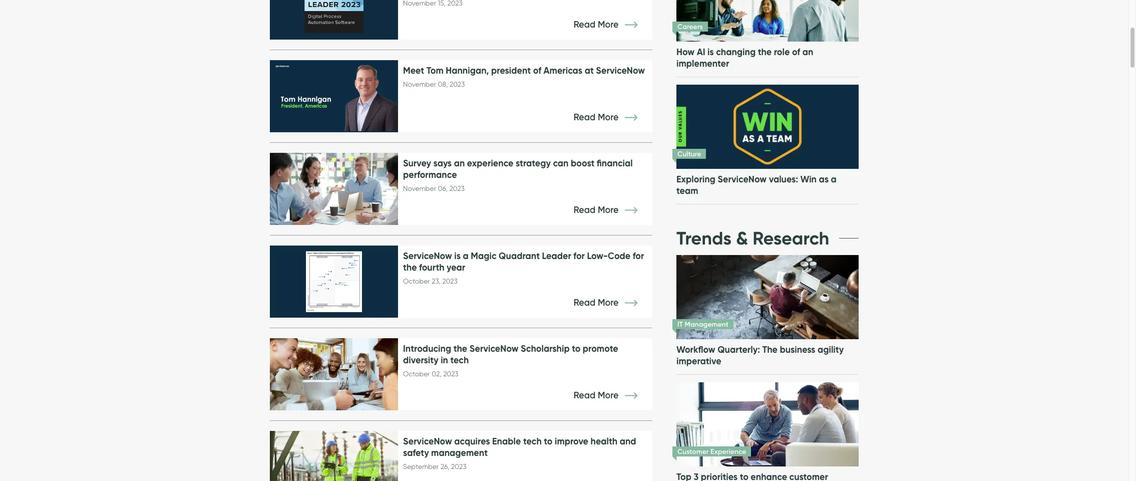Task type: describe. For each thing, give the bounding box(es) containing it.
&
[[737, 227, 749, 249]]

read for americas
[[574, 112, 596, 123]]

read more for leader
[[574, 297, 621, 308]]

strategy
[[516, 157, 551, 169]]

research
[[753, 227, 830, 249]]

tom
[[427, 65, 444, 76]]

performance
[[403, 169, 457, 180]]

read more link for servicenow is a magic quadrant leader for low-code for the fourth year
[[574, 297, 653, 308]]

hannigan,
[[446, 65, 489, 76]]

win
[[801, 173, 817, 185]]

our values: win as a team image
[[675, 74, 861, 179]]

is inside servicenow is a magic quadrant leader for low-code for the fourth year october 23, 2023
[[455, 250, 461, 262]]

an inside how ai is changing the role of an implementer
[[803, 46, 814, 57]]

read more for promote
[[574, 390, 621, 401]]

fourth
[[419, 262, 445, 273]]

read for can
[[574, 205, 596, 216]]

servicenow inside meet tom hannigan, president of americas at servicenow november 08, 2023
[[596, 65, 645, 76]]

introducing
[[403, 343, 452, 354]]

says
[[434, 157, 452, 169]]

implementer
[[677, 57, 730, 69]]

business
[[780, 344, 816, 355]]

the
[[763, 344, 778, 355]]

read for promote
[[574, 390, 596, 401]]

november inside meet tom hannigan, president of americas at servicenow november 08, 2023
[[403, 80, 436, 89]]

enable
[[493, 436, 521, 447]]

values:
[[769, 173, 799, 185]]

introducing the servicenow scholarship to promote diversity in tech october 02, 2023
[[403, 343, 619, 378]]

1 read more from the top
[[574, 19, 621, 30]]

2023 inside introducing the servicenow scholarship to promote diversity in tech october 02, 2023
[[443, 370, 459, 378]]

2023 inside servicenow is a magic quadrant leader for low-code for the fourth year october 23, 2023
[[443, 277, 458, 286]]

read more link for introducing the servicenow scholarship to promote diversity in tech
[[574, 390, 653, 401]]

servicenow inside servicenow is a magic quadrant leader for low-code for the fourth year october 23, 2023
[[403, 250, 452, 262]]

changing
[[717, 46, 756, 57]]

trends
[[677, 227, 732, 249]]

servicenow scholarship for diversity in tech: college students gathered around a laptop image
[[270, 338, 398, 410]]

acquires
[[455, 436, 490, 447]]

06,
[[438, 185, 448, 193]]

read more link for survey says an experience strategy can boost financial performance
[[574, 205, 653, 216]]

of inside how ai is changing the role of an implementer
[[793, 46, 801, 57]]

more for meet tom hannigan, president of americas at servicenow
[[598, 112, 619, 123]]

in
[[441, 354, 448, 366]]

more for introducing the servicenow scholarship to promote diversity in tech
[[598, 390, 619, 401]]

leader
[[542, 250, 572, 262]]

october inside servicenow is a magic quadrant leader for low-code for the fourth year october 23, 2023
[[403, 277, 430, 286]]

02,
[[432, 370, 442, 378]]

a inside servicenow is a magic quadrant leader for low-code for the fourth year october 23, 2023
[[463, 250, 469, 262]]

careers
[[678, 22, 703, 31]]

trends & research
[[677, 227, 830, 249]]

culture
[[678, 149, 702, 158]]

president
[[492, 65, 531, 76]]

tech inside servicenow acquires enable tech to improve health and safety management september 26, 2023
[[524, 436, 542, 447]]

the inside how ai is changing the role of an implementer
[[758, 46, 772, 57]]

promote
[[583, 343, 619, 354]]

october inside introducing the servicenow scholarship to promote diversity in tech october 02, 2023
[[403, 370, 430, 378]]

2023 inside the survey says an experience strategy can boost financial performance november 06, 2023
[[450, 185, 465, 193]]

1 read more link from the top
[[574, 19, 653, 30]]

low-
[[587, 250, 608, 262]]

meet
[[403, 65, 424, 76]]

gartner magic quadrant for enterprise low-code application platforms, august 2023 image
[[270, 246, 398, 318]]

november inside the survey says an experience strategy can boost financial performance november 06, 2023
[[403, 185, 436, 193]]

scholarship
[[521, 343, 570, 354]]

survey says an experience strategy can boost financial performance november 06, 2023
[[403, 157, 633, 193]]

the inside introducing the servicenow scholarship to promote diversity in tech october 02, 2023
[[454, 343, 468, 354]]

team
[[677, 185, 699, 196]]

servicenow acquires enable tech to improve health and safety management september 26, 2023
[[403, 436, 637, 471]]

experience
[[467, 157, 514, 169]]

2 for from the left
[[633, 250, 645, 262]]

2023 inside meet tom hannigan, president of americas at servicenow november 08, 2023
[[450, 80, 465, 89]]



Task type: vqa. For each thing, say whether or not it's contained in the screenshot.
get
no



Task type: locate. For each thing, give the bounding box(es) containing it.
read up boost
[[574, 112, 596, 123]]

it management
[[678, 320, 729, 329]]

1 vertical spatial the
[[403, 262, 417, 273]]

workflow quarterly: the business agility imperative
[[677, 344, 844, 367]]

enhance customer experience. image
[[675, 372, 861, 477]]

november down performance
[[403, 185, 436, 193]]

the left fourth
[[403, 262, 417, 273]]

1 for from the left
[[574, 250, 585, 262]]

read more up health on the bottom of page
[[574, 390, 621, 401]]

0 vertical spatial is
[[708, 46, 714, 57]]

0 vertical spatial to
[[572, 343, 581, 354]]

agility
[[818, 344, 844, 355]]

november down meet
[[403, 80, 436, 89]]

2 horizontal spatial the
[[758, 46, 772, 57]]

imperative
[[677, 355, 722, 367]]

2023
[[450, 80, 465, 89], [450, 185, 465, 193], [443, 277, 458, 286], [443, 370, 459, 378], [451, 463, 467, 471]]

to
[[572, 343, 581, 354], [544, 436, 553, 447]]

1 horizontal spatial is
[[708, 46, 714, 57]]

1 vertical spatial to
[[544, 436, 553, 447]]

read more
[[574, 19, 621, 30], [574, 112, 621, 123], [574, 205, 621, 216], [574, 297, 621, 308], [574, 390, 621, 401]]

is right ai
[[708, 46, 714, 57]]

safety
[[403, 447, 429, 459]]

1 horizontal spatial the
[[454, 343, 468, 354]]

servicenow inside introducing the servicenow scholarship to promote diversity in tech october 02, 2023
[[470, 343, 519, 354]]

4 read more from the top
[[574, 297, 621, 308]]

1 horizontal spatial to
[[572, 343, 581, 354]]

october
[[403, 277, 430, 286], [403, 370, 430, 378]]

0 horizontal spatial an
[[454, 157, 465, 169]]

more
[[598, 19, 619, 30], [598, 112, 619, 123], [598, 205, 619, 216], [598, 297, 619, 308], [598, 390, 619, 401]]

exploring servicenow values: win as a team
[[677, 173, 837, 196]]

management
[[431, 447, 488, 459]]

a left the magic
[[463, 250, 469, 262]]

4 more from the top
[[598, 297, 619, 308]]

1 vertical spatial october
[[403, 370, 430, 378]]

to left promote
[[572, 343, 581, 354]]

the left role
[[758, 46, 772, 57]]

diversity
[[403, 354, 439, 366]]

for
[[574, 250, 585, 262], [633, 250, 645, 262]]

5 read more link from the top
[[574, 390, 653, 401]]

2 read from the top
[[574, 112, 596, 123]]

0 horizontal spatial a
[[463, 250, 469, 262]]

to for scholarship
[[572, 343, 581, 354]]

to inside introducing the servicenow scholarship to promote diversity in tech october 02, 2023
[[572, 343, 581, 354]]

1 more from the top
[[598, 19, 619, 30]]

more for survey says an experience strategy can boost financial performance
[[598, 205, 619, 216]]

improve
[[555, 436, 589, 447]]

read down boost
[[574, 205, 596, 216]]

1 read from the top
[[574, 19, 596, 30]]

to for tech
[[544, 436, 553, 447]]

read more for can
[[574, 205, 621, 216]]

americas
[[544, 65, 583, 76]]

0 horizontal spatial for
[[574, 250, 585, 262]]

4 read more link from the top
[[574, 297, 653, 308]]

september
[[403, 463, 439, 471]]

read more up promote
[[574, 297, 621, 308]]

to left improve
[[544, 436, 553, 447]]

tech
[[451, 354, 469, 366], [524, 436, 542, 447]]

0 horizontal spatial is
[[455, 250, 461, 262]]

3 read more link from the top
[[574, 205, 653, 216]]

to inside servicenow acquires enable tech to improve health and safety management september 26, 2023
[[544, 436, 553, 447]]

read more up low-
[[574, 205, 621, 216]]

3 more from the top
[[598, 205, 619, 216]]

08,
[[438, 80, 448, 89]]

servicenow inside servicenow acquires enable tech to improve health and safety management september 26, 2023
[[403, 436, 452, 447]]

1 vertical spatial november
[[403, 185, 436, 193]]

november
[[403, 80, 436, 89], [403, 185, 436, 193]]

1 horizontal spatial tech
[[524, 436, 542, 447]]

financial
[[597, 157, 633, 169]]

a
[[832, 173, 837, 185], [463, 250, 469, 262]]

a right as
[[832, 173, 837, 185]]

as
[[819, 173, 829, 185]]

magic
[[471, 250, 497, 262]]

tech right enable
[[524, 436, 542, 447]]

year
[[447, 262, 466, 273]]

is
[[708, 46, 714, 57], [455, 250, 461, 262]]

23,
[[432, 277, 441, 286]]

is left the magic
[[455, 250, 461, 262]]

1 horizontal spatial for
[[633, 250, 645, 262]]

2023 right "26," at the bottom
[[451, 463, 467, 471]]

0 vertical spatial an
[[803, 46, 814, 57]]

0 vertical spatial november
[[403, 80, 436, 89]]

read
[[574, 19, 596, 30], [574, 112, 596, 123], [574, 205, 596, 216], [574, 297, 596, 308], [574, 390, 596, 401]]

read for leader
[[574, 297, 596, 308]]

tom hannigan, president, americas image
[[270, 60, 398, 132]]

customer
[[678, 447, 709, 456]]

how the pandemic has affected business agility image
[[675, 245, 861, 350]]

tech inside introducing the servicenow scholarship to promote diversity in tech october 02, 2023
[[451, 354, 469, 366]]

0 vertical spatial of
[[793, 46, 801, 57]]

2023 right 06,
[[450, 185, 465, 193]]

1 vertical spatial is
[[455, 250, 461, 262]]

experience
[[711, 447, 747, 456]]

for left low-
[[574, 250, 585, 262]]

servicenow
[[596, 65, 645, 76], [718, 173, 767, 185], [403, 250, 452, 262], [470, 343, 519, 354], [403, 436, 452, 447]]

an
[[803, 46, 814, 57], [454, 157, 465, 169]]

1 vertical spatial of
[[533, 65, 542, 76]]

26,
[[441, 463, 450, 471]]

read more down 'at'
[[574, 112, 621, 123]]

quadrant
[[499, 250, 540, 262]]

tech right in
[[451, 354, 469, 366]]

of right role
[[793, 46, 801, 57]]

health and safety: 2 workers in hard hats examining a facility image
[[270, 431, 398, 481]]

of inside meet tom hannigan, president of americas at servicenow november 08, 2023
[[533, 65, 542, 76]]

more for servicenow is a magic quadrant leader for low-code for the fourth year
[[598, 297, 619, 308]]

5 read from the top
[[574, 390, 596, 401]]

workflow
[[677, 344, 716, 355]]

ai
[[697, 46, 706, 57]]

4 read from the top
[[574, 297, 596, 308]]

read more link
[[574, 19, 653, 30], [574, 112, 653, 123], [574, 205, 653, 216], [574, 297, 653, 308], [574, 390, 653, 401]]

survey
[[403, 157, 431, 169]]

5 read more from the top
[[574, 390, 621, 401]]

the
[[758, 46, 772, 57], [403, 262, 417, 273], [454, 343, 468, 354]]

of
[[793, 46, 801, 57], [533, 65, 542, 76]]

a inside exploring servicenow values: win as a team
[[832, 173, 837, 185]]

read more for americas
[[574, 112, 621, 123]]

boost
[[571, 157, 595, 169]]

read up improve
[[574, 390, 596, 401]]

1 horizontal spatial a
[[832, 173, 837, 185]]

3 read more from the top
[[574, 205, 621, 216]]

0 vertical spatial october
[[403, 277, 430, 286]]

0 horizontal spatial of
[[533, 65, 542, 76]]

exploring
[[677, 173, 716, 185]]

2023 right 23,
[[443, 277, 458, 286]]

is inside how ai is changing the role of an implementer
[[708, 46, 714, 57]]

2 november from the top
[[403, 185, 436, 193]]

the right in
[[454, 343, 468, 354]]

read more up 'at'
[[574, 19, 621, 30]]

servicenow is a magic quadrant leader for low-code for the fourth year october 23, 2023
[[403, 250, 645, 286]]

1 horizontal spatial of
[[793, 46, 801, 57]]

2 vertical spatial the
[[454, 343, 468, 354]]

0 vertical spatial tech
[[451, 354, 469, 366]]

0 horizontal spatial tech
[[451, 354, 469, 366]]

2023 right the 08,
[[450, 80, 465, 89]]

health
[[591, 436, 618, 447]]

can
[[553, 157, 569, 169]]

0 vertical spatial the
[[758, 46, 772, 57]]

1 vertical spatial a
[[463, 250, 469, 262]]

5 more from the top
[[598, 390, 619, 401]]

read more link for meet tom hannigan, president of americas at servicenow
[[574, 112, 653, 123]]

servicenow inside exploring servicenow values: win as a team
[[718, 173, 767, 185]]

read up 'at'
[[574, 19, 596, 30]]

read up promote
[[574, 297, 596, 308]]

how
[[677, 46, 695, 57]]

2 october from the top
[[403, 370, 430, 378]]

0 vertical spatial a
[[832, 173, 837, 185]]

1 november from the top
[[403, 80, 436, 89]]

1 october from the top
[[403, 277, 430, 286]]

1 horizontal spatial an
[[803, 46, 814, 57]]

2 read more link from the top
[[574, 112, 653, 123]]

an right role
[[803, 46, 814, 57]]

how ai is changing the role of an implementer
[[677, 46, 814, 69]]

0 horizontal spatial the
[[403, 262, 417, 273]]

3 read from the top
[[574, 205, 596, 216]]

customer experience
[[678, 447, 747, 456]]

0 horizontal spatial to
[[544, 436, 553, 447]]

2 read more from the top
[[574, 112, 621, 123]]

role
[[775, 46, 790, 57]]

it
[[678, 320, 683, 329]]

forrester wave leader 2023: digital process automation software image
[[270, 0, 398, 40]]

code
[[608, 250, 631, 262]]

2 more from the top
[[598, 112, 619, 123]]

management
[[685, 320, 729, 329]]

1 vertical spatial an
[[454, 157, 465, 169]]

quarterly:
[[718, 344, 761, 355]]

october left 23,
[[403, 277, 430, 286]]

and
[[620, 436, 637, 447]]

at
[[585, 65, 594, 76]]

the inside servicenow is a magic quadrant leader for low-code for the fourth year october 23, 2023
[[403, 262, 417, 273]]

of left americas
[[533, 65, 542, 76]]

experience strategy: group of workers discussing business image
[[270, 153, 398, 225]]

october down diversity
[[403, 370, 430, 378]]

2023 inside servicenow acquires enable tech to improve health and safety management september 26, 2023
[[451, 463, 467, 471]]

an right says
[[454, 157, 465, 169]]

meet tom hannigan, president of americas at servicenow november 08, 2023
[[403, 65, 645, 89]]

1 vertical spatial tech
[[524, 436, 542, 447]]

an inside the survey says an experience strategy can boost financial performance november 06, 2023
[[454, 157, 465, 169]]

for right code
[[633, 250, 645, 262]]

2023 right the 02,
[[443, 370, 459, 378]]



